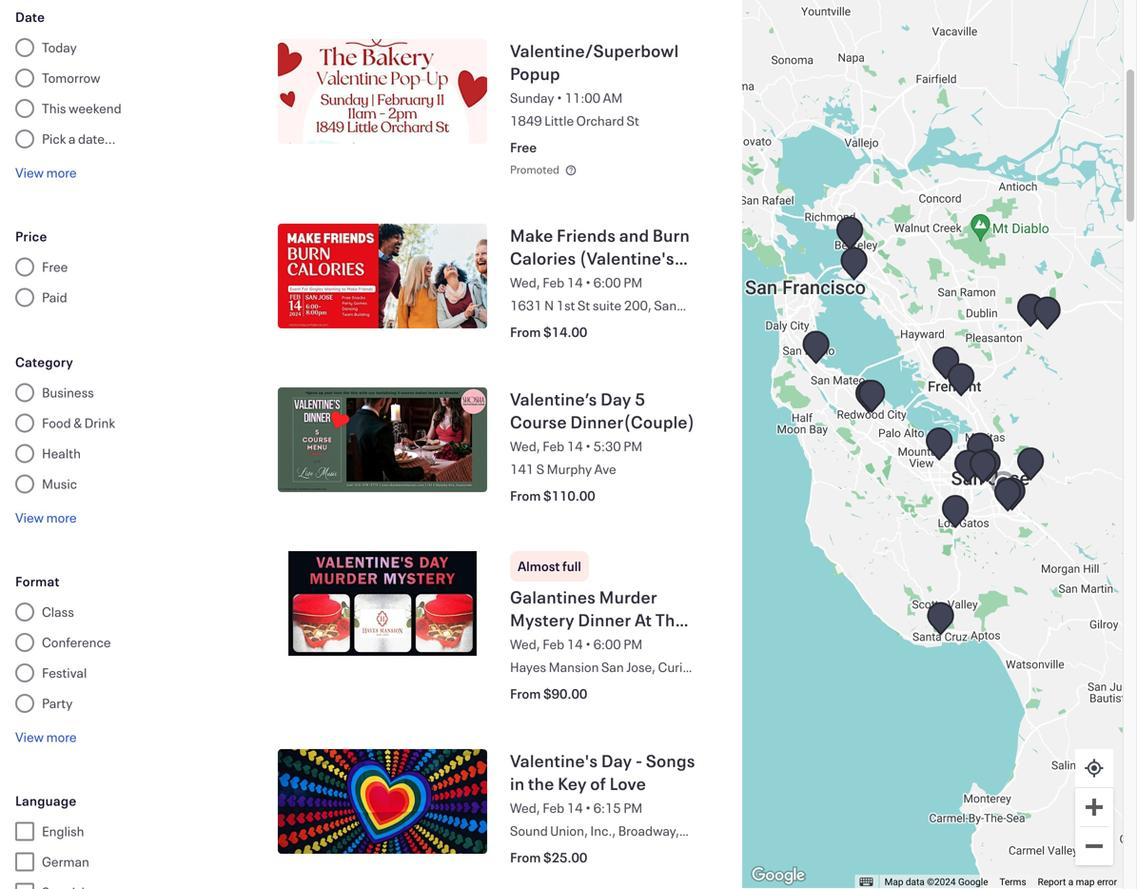 Task type: locate. For each thing, give the bounding box(es) containing it.
business
[[42, 384, 94, 401]]

more down party
[[46, 728, 77, 746]]

2 vertical spatial more
[[46, 728, 77, 746]]

view down party
[[15, 728, 44, 746]]

a left map
[[1069, 876, 1074, 888]]

0 vertical spatial view
[[15, 164, 44, 181]]

0 vertical spatial a
[[68, 130, 76, 148]]

1 vertical spatial view more button
[[15, 509, 77, 526]]

200,
[[624, 297, 652, 314]]

0 vertical spatial more
[[46, 164, 77, 181]]

terms link
[[1000, 876, 1027, 888]]

hayes for galantines murder mystery dinner at the hayes mansion
[[510, 631, 559, 654]]

2 hayes from the top
[[510, 658, 547, 676]]

valentine's day 5 course dinner(couple) link
[[510, 388, 697, 433]]

3 view from the top
[[15, 728, 44, 746]]

keyboard shortcuts image
[[860, 878, 874, 886]]

view for music
[[15, 509, 44, 526]]

more for party
[[46, 728, 77, 746]]

1 horizontal spatial san
[[654, 297, 677, 314]]

jose, inside wed, feb 14 •  6:00 pm 1631 n 1st st suite 200, san jose, ca 95112, usa
[[510, 316, 540, 333]]

1 14 from the top
[[567, 274, 583, 291]]

mansion for •
[[549, 658, 599, 676]]

from down 141
[[510, 487, 541, 505]]

14 up '1st'
[[567, 274, 583, 291]]

1 vertical spatial san
[[602, 658, 624, 676]]

pick a date...
[[42, 130, 116, 148]]

mansion inside wed, feb 14 •  6:00 pm hayes mansion san jose, curio collection by hilton
[[549, 658, 599, 676]]

5
[[635, 388, 646, 410]]

wed, inside wed, feb 14 •  6:00 pm 1631 n 1st st suite 200, san jose, ca 95112, usa
[[510, 274, 540, 291]]

view
[[15, 164, 44, 181], [15, 509, 44, 526], [15, 728, 44, 746]]

0 vertical spatial st
[[627, 112, 640, 130]]

san right 200,
[[654, 297, 677, 314]]

feb inside valentine's day - songs in the key of love wed, feb 14 •  6:15 pm sound union, inc., broadway, redwood city, ca, usa
[[543, 799, 565, 817]]

union,
[[550, 822, 588, 840]]

2 6:00 from the top
[[594, 636, 621, 653]]

• inside valentine/superbowl popup sunday • 11:00 am 1849 little orchard st free
[[557, 89, 563, 107]]

view more button
[[15, 164, 77, 181], [15, 509, 77, 526], [15, 728, 77, 746]]

inc.,
[[591, 822, 616, 840]]

1 hayes from the top
[[510, 631, 559, 654]]

1 vertical spatial free
[[42, 258, 68, 276]]

murder
[[599, 586, 658, 608]]

wed, up 1631
[[510, 274, 540, 291]]

from $90.00
[[510, 685, 588, 703]]

wed, up 141
[[510, 438, 540, 455]]

wed, down 'mystery'
[[510, 636, 540, 653]]

mansion up the by
[[549, 658, 599, 676]]

by
[[573, 678, 587, 695]]

1 vertical spatial a
[[1069, 876, 1074, 888]]

1 vertical spatial jose,
[[627, 658, 656, 676]]

view more down party
[[15, 728, 77, 746]]

usa inside valentine's day - songs in the key of love wed, feb 14 •  6:15 pm sound union, inc., broadway, redwood city, ca, usa
[[621, 841, 646, 859]]

2 feb from the top
[[543, 438, 565, 455]]

2 pm from the top
[[624, 438, 643, 455]]

0 horizontal spatial jose,
[[510, 316, 540, 333]]

view more button down music
[[15, 509, 77, 526]]

usa inside wed, feb 14 •  6:00 pm 1631 n 1st st suite 200, san jose, ca 95112, usa
[[608, 316, 633, 333]]

day inside 'valentine's day 5 course dinner(couple) wed, feb 14 •  5:30 pm 141 s murphy ave from $110.00'
[[601, 388, 632, 410]]

0 horizontal spatial a
[[68, 130, 76, 148]]

0 vertical spatial view more
[[15, 164, 77, 181]]

day up 1631
[[510, 270, 541, 292]]

6:15
[[594, 799, 621, 817]]

14 down dinner
[[567, 636, 583, 653]]

valentine's day - songs in the key of love wed, feb 14 •  6:15 pm sound union, inc., broadway, redwood city, ca, usa
[[510, 749, 696, 859]]

2 vertical spatial view more element
[[15, 728, 77, 746]]

1 vertical spatial usa
[[621, 841, 646, 859]]

view more for party
[[15, 728, 77, 746]]

english
[[42, 822, 84, 840]]

0 vertical spatial san
[[654, 297, 677, 314]]

1 vertical spatial mansion
[[549, 658, 599, 676]]

0 vertical spatial free
[[510, 139, 537, 156]]

view more down music
[[15, 509, 77, 526]]

view more down pick on the top of the page
[[15, 164, 77, 181]]

curio
[[658, 658, 690, 676]]

1 more from the top
[[46, 164, 77, 181]]

1 pm from the top
[[624, 274, 643, 291]]

view more button down pick on the top of the page
[[15, 164, 77, 181]]

14 inside wed, feb 14 •  6:00 pm hayes mansion san jose, curio collection by hilton
[[567, 636, 583, 653]]

from down 'sound'
[[510, 849, 541, 866]]

free up "paid"
[[42, 258, 68, 276]]

3 more from the top
[[46, 728, 77, 746]]

jose, left curio
[[627, 658, 656, 676]]

1 view more element from the top
[[15, 164, 77, 181]]

event
[[545, 270, 589, 292]]

1 horizontal spatial free
[[510, 139, 537, 156]]

jose, inside wed, feb 14 •  6:00 pm hayes mansion san jose, curio collection by hilton
[[627, 658, 656, 676]]

pm inside valentine's day - songs in the key of love wed, feb 14 •  6:15 pm sound union, inc., broadway, redwood city, ca, usa
[[624, 799, 643, 817]]

little
[[545, 112, 574, 130]]

3 view more element from the top
[[15, 728, 77, 746]]

mansion up hilton
[[563, 631, 631, 654]]

1 vertical spatial view
[[15, 509, 44, 526]]

sunday
[[510, 89, 554, 107]]

ca,
[[597, 841, 619, 859]]

2 vertical spatial view more button
[[15, 728, 77, 746]]

st right '1st'
[[578, 297, 591, 314]]

day
[[510, 270, 541, 292], [601, 388, 632, 410], [602, 749, 632, 772]]

1 vertical spatial more
[[46, 509, 77, 526]]

st for popup
[[627, 112, 640, 130]]

3 pm from the top
[[624, 636, 643, 653]]

0 horizontal spatial san
[[602, 658, 624, 676]]

st inside valentine/superbowl popup sunday • 11:00 am 1849 little orchard st free
[[627, 112, 640, 130]]

st inside wed, feb 14 •  6:00 pm 1631 n 1st st suite 200, san jose, ca 95112, usa
[[578, 297, 591, 314]]

am
[[603, 89, 623, 107]]

1 vertical spatial hayes
[[510, 658, 547, 676]]

at
[[635, 608, 652, 631]]

pm up 200,
[[624, 274, 643, 291]]

orchard
[[577, 112, 624, 130]]

view more element down pick on the top of the page
[[15, 164, 77, 181]]

view down music
[[15, 509, 44, 526]]

$25.00
[[544, 849, 588, 866]]

ca
[[542, 316, 560, 333]]

6:00 inside wed, feb 14 •  6:00 pm 1631 n 1st st suite 200, san jose, ca 95112, usa
[[594, 274, 621, 291]]

feb up s
[[543, 438, 565, 455]]

• inside valentine's day - songs in the key of love wed, feb 14 •  6:15 pm sound union, inc., broadway, redwood city, ca, usa
[[586, 799, 591, 817]]

0 horizontal spatial st
[[578, 297, 591, 314]]

view more element for party
[[15, 728, 77, 746]]

2 view more element from the top
[[15, 509, 77, 526]]

6:00 for st
[[594, 274, 621, 291]]

1 vertical spatial view more element
[[15, 509, 77, 526]]

&
[[73, 414, 82, 432]]

1 vertical spatial day
[[601, 388, 632, 410]]

1 feb from the top
[[543, 274, 565, 291]]

14 up the murphy
[[567, 438, 583, 455]]

•
[[557, 89, 563, 107], [586, 274, 591, 291], [586, 438, 591, 455], [586, 636, 591, 653], [586, 799, 591, 817]]

1 horizontal spatial a
[[1069, 876, 1074, 888]]

view more element down party
[[15, 728, 77, 746]]

3 14 from the top
[[567, 636, 583, 653]]

1 wed, from the top
[[510, 274, 540, 291]]

2 from from the top
[[510, 487, 541, 505]]

usa
[[608, 316, 633, 333], [621, 841, 646, 859]]

valentine's day 5 course dinner(couple) wed, feb 14 •  5:30 pm 141 s murphy ave from $110.00
[[510, 388, 695, 505]]

st for feb
[[578, 297, 591, 314]]

feb inside wed, feb 14 •  6:00 pm 1631 n 1st st suite 200, san jose, ca 95112, usa
[[543, 274, 565, 291]]

valentine's
[[510, 749, 598, 772]]

3 view more from the top
[[15, 728, 77, 746]]

1 vertical spatial 6:00
[[594, 636, 621, 653]]

san up hilton
[[602, 658, 624, 676]]

dinner
[[578, 608, 632, 631]]

4 wed, from the top
[[510, 799, 540, 817]]

festival
[[42, 664, 87, 682]]

0 vertical spatial jose,
[[510, 316, 540, 333]]

from for from $90.00
[[510, 685, 541, 703]]

valentine's day - songs in the key of love link
[[510, 749, 697, 795]]

3 feb from the top
[[543, 636, 565, 653]]

95112,
[[562, 316, 606, 333]]

galantines murder mystery dinner at the hayes mansion link
[[510, 586, 697, 654]]

0 vertical spatial 6:00
[[594, 274, 621, 291]]

2 view more from the top
[[15, 509, 77, 526]]

suite
[[593, 297, 622, 314]]

mansion inside galantines murder mystery dinner at the hayes mansion
[[563, 631, 631, 654]]

4 pm from the top
[[624, 799, 643, 817]]

view more button down party
[[15, 728, 77, 746]]

city,
[[568, 841, 595, 859]]

• left for
[[586, 274, 591, 291]]

view more element down music
[[15, 509, 77, 526]]

st right orchard
[[627, 112, 640, 130]]

view down pick on the top of the page
[[15, 164, 44, 181]]

category
[[15, 353, 73, 371]]

2 more from the top
[[46, 509, 77, 526]]

1 6:00 from the top
[[594, 274, 621, 291]]

map
[[1076, 876, 1095, 888]]

map
[[885, 876, 904, 888]]

valentine/superbowl
[[510, 39, 679, 62]]

feb down 'mystery'
[[543, 636, 565, 653]]

view more element for pick a date...
[[15, 164, 77, 181]]

• inside wed, feb 14 •  6:00 pm hayes mansion san jose, curio collection by hilton
[[586, 636, 591, 653]]

wed,
[[510, 274, 540, 291], [510, 438, 540, 455], [510, 636, 540, 653], [510, 799, 540, 817]]

conference
[[42, 634, 111, 651]]

0 horizontal spatial free
[[42, 258, 68, 276]]

0 vertical spatial view more button
[[15, 164, 77, 181]]

ave
[[595, 460, 617, 478]]

view more button for party
[[15, 728, 77, 746]]

report
[[1038, 876, 1066, 888]]

$14.00
[[544, 323, 588, 341]]

0 vertical spatial view more element
[[15, 164, 77, 181]]

wed, feb 14 •  6:00 pm 1631 n 1st st suite 200, san jose, ca 95112, usa
[[510, 274, 677, 333]]

0 vertical spatial mansion
[[563, 631, 631, 654]]

galantines murder mystery dinner at the hayes mansion
[[510, 586, 685, 654]]

1 vertical spatial st
[[578, 297, 591, 314]]

hayes inside galantines murder mystery dinner at the hayes mansion
[[510, 631, 559, 654]]

2 vertical spatial day
[[602, 749, 632, 772]]

2 vertical spatial view more
[[15, 728, 77, 746]]

6:00 down dinner
[[594, 636, 621, 653]]

2 vertical spatial view
[[15, 728, 44, 746]]

2 14 from the top
[[567, 438, 583, 455]]

more down music
[[46, 509, 77, 526]]

hayes inside wed, feb 14 •  6:00 pm hayes mansion san jose, curio collection by hilton
[[510, 658, 547, 676]]

music
[[42, 475, 77, 493]]

wed, up 'sound'
[[510, 799, 540, 817]]

songs
[[646, 749, 696, 772]]

pm down love at the right of page
[[624, 799, 643, 817]]

feb up n
[[543, 274, 565, 291]]

0 vertical spatial day
[[510, 270, 541, 292]]

day inside valentine's day - songs in the key of love wed, feb 14 •  6:15 pm sound union, inc., broadway, redwood city, ca, usa
[[602, 749, 632, 772]]

the
[[656, 608, 685, 631]]

date...
[[78, 130, 116, 148]]

view more for music
[[15, 509, 77, 526]]

1 view from the top
[[15, 164, 44, 181]]

0 vertical spatial usa
[[608, 316, 633, 333]]

key
[[558, 772, 587, 795]]

4 feb from the top
[[543, 799, 565, 817]]

day for valentine's
[[602, 749, 632, 772]]

make
[[510, 224, 554, 247]]

wed, feb 14 •  6:00 pm hayes mansion san jose, curio collection by hilton
[[510, 636, 690, 695]]

a right pick on the top of the page
[[68, 130, 76, 148]]

4 from from the top
[[510, 849, 541, 866]]

view more button for pick a date...
[[15, 164, 77, 181]]

from for from $14.00
[[510, 323, 541, 341]]

6:00 inside wed, feb 14 •  6:00 pm hayes mansion san jose, curio collection by hilton
[[594, 636, 621, 653]]

hayes for wed, feb 14 •  6:00 pm hayes mansion san jose, curio collection by hilton
[[510, 658, 547, 676]]

1 view more button from the top
[[15, 164, 77, 181]]

pm down at
[[624, 636, 643, 653]]

valentine/superbowl popup primary image image
[[278, 39, 487, 144]]

• left 5:30
[[586, 438, 591, 455]]

6:00
[[594, 274, 621, 291], [594, 636, 621, 653]]

from $14.00
[[510, 323, 588, 341]]

jose, down 1631
[[510, 316, 540, 333]]

1 horizontal spatial jose,
[[627, 658, 656, 676]]

• down dinner
[[586, 636, 591, 653]]

• inside wed, feb 14 •  6:00 pm 1631 n 1st st suite 200, san jose, ca 95112, usa
[[586, 274, 591, 291]]

day inside make friends and burn calories (valentine's day event for singles)
[[510, 270, 541, 292]]

6:00 up suite
[[594, 274, 621, 291]]

pm down dinner(couple) on the right of the page
[[624, 438, 643, 455]]

2 view more button from the top
[[15, 509, 77, 526]]

course
[[510, 410, 567, 433]]

day left 5
[[601, 388, 632, 410]]

date
[[15, 8, 45, 26]]

for
[[593, 270, 615, 292]]

valentine's day 5 course dinner(couple) primary image image
[[278, 388, 487, 492]]

st
[[627, 112, 640, 130], [578, 297, 591, 314]]

3 view more button from the top
[[15, 728, 77, 746]]

pm inside wed, feb 14 •  6:00 pm hayes mansion san jose, curio collection by hilton
[[624, 636, 643, 653]]

1 vertical spatial view more
[[15, 509, 77, 526]]

galantines murder mystery dinner at the hayes mansion primary image image
[[278, 551, 487, 656]]

11:00
[[565, 89, 601, 107]]

a
[[68, 130, 76, 148], [1069, 876, 1074, 888]]

1 from from the top
[[510, 323, 541, 341]]

3 from from the top
[[510, 685, 541, 703]]

3 wed, from the top
[[510, 636, 540, 653]]

feb inside 'valentine's day 5 course dinner(couple) wed, feb 14 •  5:30 pm 141 s murphy ave from $110.00'
[[543, 438, 565, 455]]

wed, inside 'valentine's day 5 course dinner(couple) wed, feb 14 •  5:30 pm 141 s murphy ave from $110.00'
[[510, 438, 540, 455]]

almost
[[518, 558, 560, 575]]

1 view more from the top
[[15, 164, 77, 181]]

feb down the
[[543, 799, 565, 817]]

wed, inside wed, feb 14 •  6:00 pm hayes mansion san jose, curio collection by hilton
[[510, 636, 540, 653]]

hilton
[[589, 678, 624, 695]]

price
[[15, 228, 47, 245]]

paid
[[42, 288, 67, 306]]

more for pick a date...
[[46, 164, 77, 181]]

report a map error
[[1038, 876, 1118, 888]]

4 14 from the top
[[567, 799, 583, 817]]

usa down suite
[[608, 316, 633, 333]]

1st
[[557, 297, 575, 314]]

from left $90.00
[[510, 685, 541, 703]]

from
[[510, 323, 541, 341], [510, 487, 541, 505], [510, 685, 541, 703], [510, 849, 541, 866]]

day left '-'
[[602, 749, 632, 772]]

• left 6:15
[[586, 799, 591, 817]]

valentine's
[[510, 388, 597, 410]]

1 horizontal spatial st
[[627, 112, 640, 130]]

more down pick on the top of the page
[[46, 164, 77, 181]]

view more element
[[15, 164, 77, 181], [15, 509, 77, 526], [15, 728, 77, 746]]

from left ca in the top of the page
[[510, 323, 541, 341]]

usa down "broadway," at the bottom of page
[[621, 841, 646, 859]]

0 vertical spatial hayes
[[510, 631, 559, 654]]

free up "promoted"
[[510, 139, 537, 156]]

• up "little" on the top of page
[[557, 89, 563, 107]]

2 view from the top
[[15, 509, 44, 526]]

14 up union,
[[567, 799, 583, 817]]

14
[[567, 274, 583, 291], [567, 438, 583, 455], [567, 636, 583, 653], [567, 799, 583, 817]]

2 wed, from the top
[[510, 438, 540, 455]]

drink
[[84, 414, 115, 432]]

party
[[42, 694, 73, 712]]



Task type: describe. For each thing, give the bounding box(es) containing it.
day for valentine's
[[601, 388, 632, 410]]

valentine's day - songs in the key of love primary image image
[[278, 749, 487, 854]]

promoted
[[510, 162, 560, 177]]

141
[[510, 460, 534, 478]]

google image
[[747, 863, 810, 888]]

from $25.00
[[510, 849, 588, 866]]

sound
[[510, 822, 548, 840]]

broadway,
[[619, 822, 680, 840]]

• for wed, feb 14 •  6:00 pm 1631 n 1st st suite 200, san jose, ca 95112, usa
[[586, 274, 591, 291]]

$110.00
[[544, 487, 596, 505]]

this weekend
[[42, 99, 121, 117]]

view for pick a date...
[[15, 164, 44, 181]]

map region
[[743, 0, 1123, 888]]

from inside 'valentine's day 5 course dinner(couple) wed, feb 14 •  5:30 pm 141 s murphy ave from $110.00'
[[510, 487, 541, 505]]

wed, inside valentine's day - songs in the key of love wed, feb 14 •  6:15 pm sound union, inc., broadway, redwood city, ca, usa
[[510, 799, 540, 817]]

dinner(couple)
[[571, 410, 695, 433]]

1849
[[510, 112, 542, 130]]

pm inside 'valentine's day 5 course dinner(couple) wed, feb 14 •  5:30 pm 141 s murphy ave from $110.00'
[[624, 438, 643, 455]]

make friends and burn calories (valentine's day event for singles) link
[[510, 224, 697, 292]]

feb inside wed, feb 14 •  6:00 pm hayes mansion san jose, curio collection by hilton
[[543, 636, 565, 653]]

google
[[959, 876, 989, 888]]

$90.00
[[544, 685, 588, 703]]

(valentine's
[[580, 247, 675, 270]]

a for map
[[1069, 876, 1074, 888]]

6:00 for jose,
[[594, 636, 621, 653]]

san inside wed, feb 14 •  6:00 pm 1631 n 1st st suite 200, san jose, ca 95112, usa
[[654, 297, 677, 314]]

format
[[15, 573, 60, 590]]

class
[[42, 603, 74, 621]]

san inside wed, feb 14 •  6:00 pm hayes mansion san jose, curio collection by hilton
[[602, 658, 624, 676]]

food & drink
[[42, 414, 115, 432]]

• for wed, feb 14 •  6:00 pm hayes mansion san jose, curio collection by hilton
[[586, 636, 591, 653]]

this
[[42, 99, 66, 117]]

error
[[1098, 876, 1118, 888]]

today
[[42, 39, 77, 56]]

and
[[619, 224, 649, 247]]

14 inside wed, feb 14 •  6:00 pm 1631 n 1st st suite 200, san jose, ca 95112, usa
[[567, 274, 583, 291]]

redwood
[[510, 841, 565, 859]]

calories
[[510, 247, 576, 270]]

s
[[537, 460, 545, 478]]

1631
[[510, 297, 542, 314]]

• for valentine/superbowl popup sunday • 11:00 am 1849 little orchard st free
[[557, 89, 563, 107]]

free inside valentine/superbowl popup sunday • 11:00 am 1849 little orchard st free
[[510, 139, 537, 156]]

view more button for music
[[15, 509, 77, 526]]

-
[[636, 749, 643, 772]]

terms
[[1000, 876, 1027, 888]]

n
[[545, 297, 554, 314]]

tomorrow
[[42, 69, 100, 87]]

make friends and burn calories (valentine's day event for singles)
[[510, 224, 690, 292]]

health
[[42, 445, 81, 462]]

popup
[[510, 62, 561, 85]]

©2024
[[927, 876, 956, 888]]

singles)
[[618, 270, 684, 292]]

view more element for music
[[15, 509, 77, 526]]

map data ©2024 google
[[885, 876, 989, 888]]

friends
[[557, 224, 616, 247]]

in
[[510, 772, 525, 795]]

collection
[[510, 678, 570, 695]]

the
[[528, 772, 555, 795]]

14 inside valentine's day - songs in the key of love wed, feb 14 •  6:15 pm sound union, inc., broadway, redwood city, ca, usa
[[567, 799, 583, 817]]

galantines
[[510, 586, 596, 608]]

more for music
[[46, 509, 77, 526]]

view for party
[[15, 728, 44, 746]]

pick
[[42, 130, 66, 148]]

make friends and burn calories (valentine's day event for singles) primary image image
[[278, 224, 487, 329]]

full
[[563, 558, 581, 575]]

burn
[[653, 224, 690, 247]]

from for from $25.00
[[510, 849, 541, 866]]

14 inside 'valentine's day 5 course dinner(couple) wed, feb 14 •  5:30 pm 141 s murphy ave from $110.00'
[[567, 438, 583, 455]]

view more for pick a date...
[[15, 164, 77, 181]]

mystery
[[510, 608, 575, 631]]

murphy
[[547, 460, 592, 478]]

german
[[42, 853, 89, 871]]

valentine/superbowl popup sunday • 11:00 am 1849 little orchard st free
[[510, 39, 679, 156]]

5:30
[[594, 438, 621, 455]]

• inside 'valentine's day 5 course dinner(couple) wed, feb 14 •  5:30 pm 141 s murphy ave from $110.00'
[[586, 438, 591, 455]]

weekend
[[69, 99, 121, 117]]

pm inside wed, feb 14 •  6:00 pm 1631 n 1st st suite 200, san jose, ca 95112, usa
[[624, 274, 643, 291]]

mansion for dinner
[[563, 631, 631, 654]]

a for date...
[[68, 130, 76, 148]]

valentine/superbowl popup link
[[510, 39, 697, 85]]

almost full
[[518, 558, 581, 575]]

report a map error link
[[1038, 876, 1118, 888]]



Task type: vqa. For each thing, say whether or not it's contained in the screenshot.
the bottom is
no



